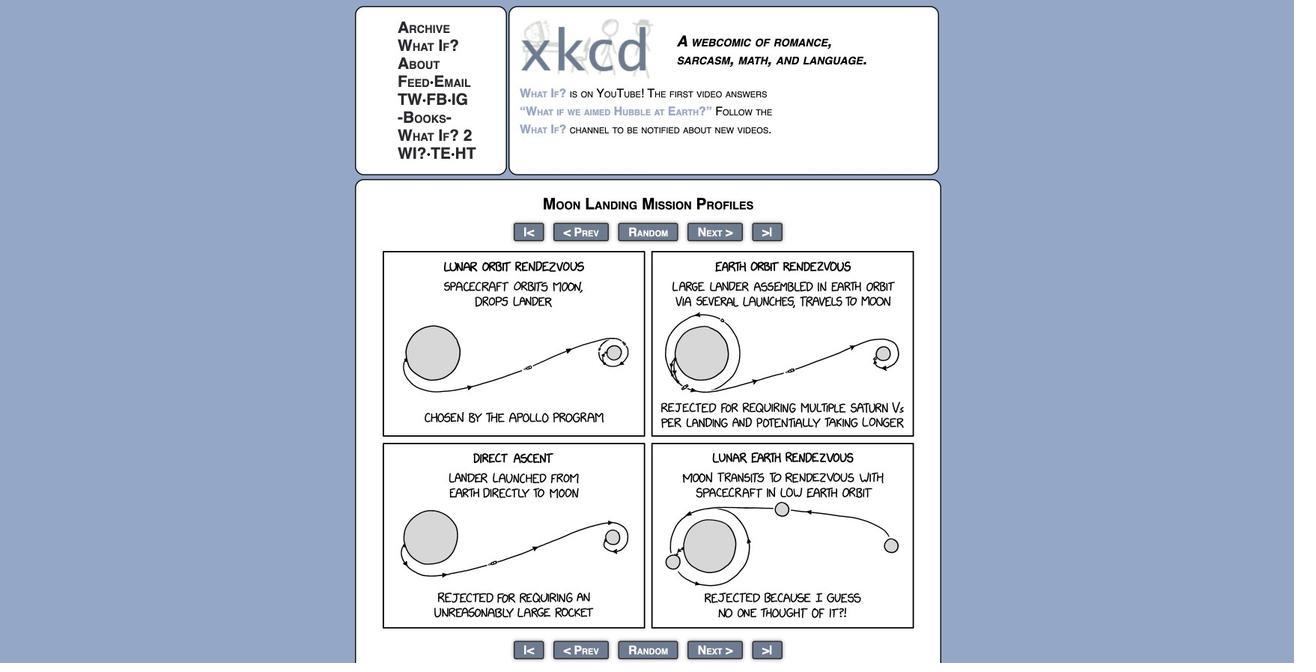 Task type: describe. For each thing, give the bounding box(es) containing it.
xkcd.com logo image
[[520, 17, 659, 79]]



Task type: locate. For each thing, give the bounding box(es) containing it.
moon landing mission profiles image
[[383, 251, 914, 629]]



Task type: vqa. For each thing, say whether or not it's contained in the screenshot.
Fluid Speech image
no



